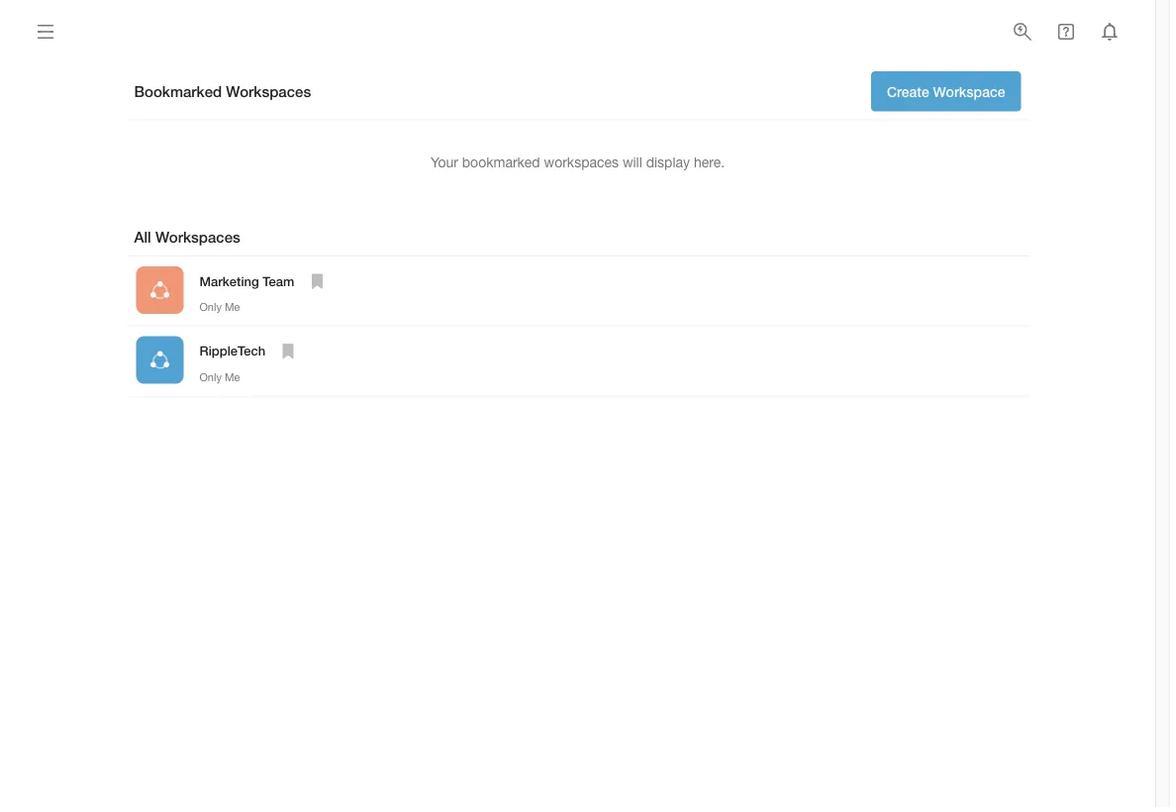 Task type: locate. For each thing, give the bounding box(es) containing it.
1 only from the top
[[200, 301, 222, 314]]

only
[[200, 301, 222, 314], [200, 371, 222, 383]]

workspaces for bookmarked workspaces
[[226, 82, 311, 100]]

only me down rippletech
[[200, 371, 240, 383]]

1 vertical spatial only
[[200, 371, 222, 383]]

only for rippletech
[[200, 371, 222, 383]]

bookmarked workspaces
[[134, 82, 311, 100]]

1 vertical spatial workspaces
[[155, 228, 240, 246]]

only for marketing team
[[200, 301, 222, 314]]

1 horizontal spatial bookmark image
[[305, 269, 329, 293]]

1 vertical spatial me
[[225, 371, 240, 383]]

only down rippletech
[[200, 371, 222, 383]]

1 vertical spatial bookmark image
[[277, 339, 300, 363]]

0 vertical spatial me
[[225, 301, 240, 314]]

bookmark image
[[305, 269, 329, 293], [277, 339, 300, 363]]

bookmark image for rippletech
[[277, 339, 300, 363]]

1 vertical spatial only me
[[200, 371, 240, 383]]

rippletech
[[200, 343, 266, 359]]

me down rippletech
[[225, 371, 240, 383]]

1 only me from the top
[[200, 301, 240, 314]]

2 me from the top
[[225, 371, 240, 383]]

workspaces right bookmarked at the left top
[[226, 82, 311, 100]]

will
[[623, 153, 643, 170]]

me for marketing team
[[225, 301, 240, 314]]

team
[[263, 273, 294, 289]]

bookmarked
[[462, 153, 540, 170]]

only down marketing
[[200, 301, 222, 314]]

bookmark image for marketing team
[[305, 269, 329, 293]]

bookmark image right team
[[305, 269, 329, 293]]

0 vertical spatial bookmark image
[[305, 269, 329, 293]]

0 vertical spatial only
[[200, 301, 222, 314]]

only me
[[200, 301, 240, 314], [200, 371, 240, 383]]

0 vertical spatial only me
[[200, 301, 240, 314]]

0 vertical spatial workspaces
[[226, 82, 311, 100]]

workspaces up marketing
[[155, 228, 240, 246]]

your bookmarked workspaces will display here.
[[431, 153, 725, 170]]

marketing
[[200, 273, 259, 289]]

only me for rippletech
[[200, 371, 240, 383]]

1 me from the top
[[225, 301, 240, 314]]

me down marketing
[[225, 301, 240, 314]]

bookmarked
[[134, 82, 222, 100]]

only me down marketing
[[200, 301, 240, 314]]

0 horizontal spatial bookmark image
[[277, 339, 300, 363]]

workspaces for all workspaces
[[155, 228, 240, 246]]

all workspaces
[[134, 228, 240, 246]]

me
[[225, 301, 240, 314], [225, 371, 240, 383]]

bookmark image right rippletech
[[277, 339, 300, 363]]

2 only me from the top
[[200, 371, 240, 383]]

2 only from the top
[[200, 371, 222, 383]]

workspaces
[[226, 82, 311, 100], [155, 228, 240, 246]]



Task type: describe. For each thing, give the bounding box(es) containing it.
here.
[[694, 153, 725, 170]]

marketing team
[[200, 273, 294, 289]]

workspaces
[[544, 153, 619, 170]]

all
[[134, 228, 151, 246]]

create workspace
[[887, 83, 1006, 100]]

me for rippletech
[[225, 371, 240, 383]]

your
[[431, 153, 458, 170]]

workspace
[[933, 83, 1006, 100]]

create
[[887, 83, 930, 100]]

display
[[646, 153, 690, 170]]

only me for marketing team
[[200, 301, 240, 314]]



Task type: vqa. For each thing, say whether or not it's contained in the screenshot.
CREATE
yes



